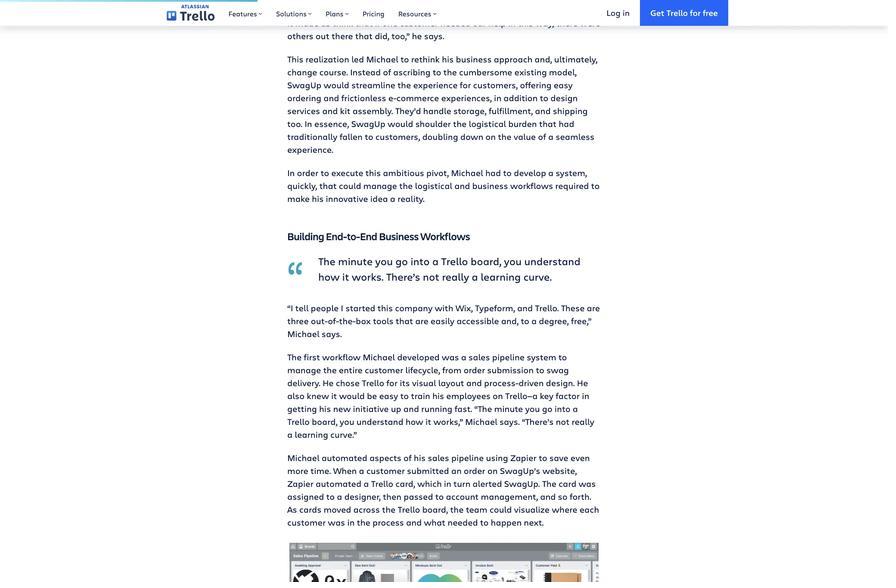Task type: locate. For each thing, give the bounding box(es) containing it.
1 vertical spatial that
[[319, 180, 337, 192]]

he up knew
[[323, 377, 334, 389]]

2 horizontal spatial that
[[539, 118, 557, 130]]

logistical inside in order to execute this ambitious pivot, michael had to develop a system, quickly, that could manage the logistical and business workflows required to make his innovative idea a reality.
[[415, 180, 452, 192]]

0 vertical spatial minute
[[338, 254, 373, 268]]

was up from
[[442, 352, 459, 363]]

minute down trello—a
[[494, 403, 523, 415]]

layout
[[438, 377, 464, 389]]

manage inside in order to execute this ambitious pivot, michael had to develop a system, quickly, that could manage the logistical and business workflows required to make his innovative idea a reality.
[[363, 180, 397, 192]]

0 horizontal spatial not
[[423, 270, 439, 284]]

innovative
[[326, 193, 368, 205]]

0 vertical spatial business
[[456, 53, 492, 65]]

for
[[690, 7, 701, 18], [460, 79, 471, 91], [387, 377, 398, 389]]

that down the company at bottom left
[[396, 315, 413, 327]]

board,
[[471, 254, 502, 268], [312, 416, 338, 428], [422, 504, 448, 516]]

order up the quickly,
[[297, 167, 319, 179]]

easy
[[554, 79, 573, 91], [379, 390, 398, 402]]

could inside in order to execute this ambitious pivot, michael had to develop a system, quickly, that could manage the logistical and business workflows required to make his innovative idea a reality.
[[339, 180, 361, 192]]

2 vertical spatial of
[[404, 452, 412, 464]]

card
[[559, 478, 577, 490]]

required
[[555, 180, 589, 192]]

0 vertical spatial understand
[[524, 254, 581, 268]]

entire
[[339, 364, 363, 376]]

2 horizontal spatial it
[[426, 416, 431, 428]]

people
[[311, 302, 339, 314]]

go inside the minute you go into a trello board, you understand how it works. there's not really a learning curve.
[[396, 254, 408, 268]]

says. inside 'the first workflow michael developed was a sales pipeline system to manage the entire customer lifecycle, from order submission to swag delivery. he chose trello for its visual layout and process-driven design. he also knew it would be easy to train his employees on trello—a key factor in getting his new initiative up and running fast. "the minute you go into a trello board, you understand how it works," michael says. "there's not really a learning curve."'
[[500, 416, 520, 428]]

customer down aspects
[[367, 465, 405, 477]]

not right "there's
[[556, 416, 570, 428]]

says. left "there's
[[500, 416, 520, 428]]

it left works.
[[342, 270, 349, 284]]

understand
[[524, 254, 581, 268], [357, 416, 404, 428]]

0 vertical spatial easy
[[554, 79, 573, 91]]

1 horizontal spatial it
[[342, 270, 349, 284]]

0 horizontal spatial really
[[442, 270, 469, 284]]

0 vertical spatial for
[[690, 7, 701, 18]]

0 vertical spatial not
[[423, 270, 439, 284]]

submission
[[487, 364, 534, 376]]

get trello for free
[[651, 7, 718, 18]]

trello—a
[[505, 390, 538, 402]]

1 horizontal spatial customers,
[[473, 79, 518, 91]]

pipeline inside 'the first workflow michael developed was a sales pipeline system to manage the entire customer lifecycle, from order submission to swag delivery. he chose trello for its visual layout and process-driven design. he also knew it would be easy to train his employees on trello—a key factor in getting his new initiative up and running fast. "the minute you go into a trello board, you understand how it works," michael says. "there's not really a learning curve."'
[[492, 352, 525, 363]]

logistical down pivot, in the top of the page
[[415, 180, 452, 192]]

2 vertical spatial was
[[328, 517, 345, 529]]

had left develop
[[486, 167, 501, 179]]

michael inside in order to execute this ambitious pivot, michael had to develop a system, quickly, that could manage the logistical and business workflows required to make his innovative idea a reality.
[[451, 167, 483, 179]]

1 vertical spatial into
[[555, 403, 571, 415]]

0 horizontal spatial board,
[[312, 416, 338, 428]]

how inside the minute you go into a trello board, you understand how it works. there's not really a learning curve.
[[318, 270, 340, 284]]

michael inside "i tell people i started this company with wix, typeform, and trello. these are three out-of-the-box tools that are easily accessible and, to a degree, free," michael says.
[[287, 328, 320, 340]]

not inside 'the first workflow michael developed was a sales pipeline system to manage the entire customer lifecycle, from order submission to swag delivery. he chose trello for its visual layout and process-driven design. he also knew it would be easy to train his employees on trello—a key factor in getting his new initiative up and running fast. "the minute you go into a trello board, you understand how it works," michael says. "there's not really a learning curve."'
[[556, 416, 570, 428]]

a left seamless
[[548, 131, 554, 143]]

2 horizontal spatial was
[[579, 478, 596, 490]]

really inside the minute you go into a trello board, you understand how it works. there's not really a learning curve.
[[442, 270, 469, 284]]

his inside in order to execute this ambitious pivot, michael had to develop a system, quickly, that could manage the logistical and business workflows required to make his innovative idea a reality.
[[312, 193, 324, 205]]

it inside the minute you go into a trello board, you understand how it works. there's not really a learning curve.
[[342, 270, 349, 284]]

a down getting
[[287, 429, 293, 441]]

these
[[561, 302, 585, 314]]

2 vertical spatial board,
[[422, 504, 448, 516]]

chose
[[336, 377, 360, 389]]

1 vertical spatial says.
[[500, 416, 520, 428]]

0 vertical spatial would
[[324, 79, 349, 91]]

end
[[360, 230, 377, 243]]

1 horizontal spatial was
[[442, 352, 459, 363]]

are down the company at bottom left
[[415, 315, 429, 327]]

out-
[[311, 315, 328, 327]]

sales inside michael automated aspects of his sales pipeline using zapier to save even more time. when a customer submitted an order on swagup's website, zapier automated a trello card, which in turn alerted swagup. the card was assigned to a designer, then passed to account management, and so forth. as cards moved across the trello board, the team could visualize where each customer was in the process and what needed to happen next.
[[428, 452, 449, 464]]

was inside 'the first workflow michael developed was a sales pipeline system to manage the entire customer lifecycle, from order submission to swag delivery. he chose trello for its visual layout and process-driven design. he also knew it would be easy to train his employees on trello—a key factor in getting his new initiative up and running fast. "the minute you go into a trello board, you understand how it works," michael says. "there's not really a learning curve."'
[[442, 352, 459, 363]]

in right log
[[623, 7, 630, 18]]

zapier down more
[[287, 478, 314, 490]]

swagup down assembly.
[[351, 118, 386, 130]]

michael inside this realization led michael to rethink his business approach and, ultimately, change course. instead of ascribing to the cumbersome existing model, swagup would streamline the experience for customers, offering easy ordering and frictionless e-commerce experiences, in addition to design services and kit assembly. they'd handle storage, fulfillment, and shipping too. in essence, swagup would shoulder the logistical burden that had traditionally fallen to customers, doubling down on the value of a seamless experience.
[[366, 53, 398, 65]]

0 vertical spatial could
[[339, 180, 361, 192]]

learning up typeform,
[[481, 270, 521, 284]]

1 vertical spatial in
[[287, 167, 295, 179]]

sales inside 'the first workflow michael developed was a sales pipeline system to manage the entire customer lifecycle, from order submission to swag delivery. he chose trello for its visual layout and process-driven design. he also knew it would be easy to train his employees on trello—a key factor in getting his new initiative up and running fast. "the minute you go into a trello board, you understand how it works," michael says. "there's not really a learning curve."'
[[469, 352, 490, 363]]

ordering
[[287, 92, 321, 104]]

easily
[[431, 315, 455, 327]]

of up streamline
[[383, 66, 391, 78]]

0 vertical spatial order
[[297, 167, 319, 179]]

instead
[[350, 66, 381, 78]]

0 vertical spatial it
[[342, 270, 349, 284]]

traditionally
[[287, 131, 337, 143]]

as
[[287, 504, 297, 516]]

seamless
[[556, 131, 595, 143]]

on inside this realization led michael to rethink his business approach and, ultimately, change course. instead of ascribing to the cumbersome existing model, swagup would streamline the experience for customers, offering easy ordering and frictionless e-commerce experiences, in addition to design services and kit assembly. they'd handle storage, fulfillment, and shipping too. in essence, swagup would shoulder the logistical burden that had traditionally fallen to customers, doubling down on the value of a seamless experience.
[[486, 131, 496, 143]]

1 vertical spatial go
[[542, 403, 553, 415]]

value
[[514, 131, 536, 143]]

could inside michael automated aspects of his sales pipeline using zapier to save even more time. when a customer submitted an order on swagup's website, zapier automated a trello card, which in turn alerted swagup. the card was assigned to a designer, then passed to account management, and so forth. as cards moved across the trello board, the team could visualize where each customer was in the process and what needed to happen next.
[[490, 504, 512, 516]]

on right "down"
[[486, 131, 496, 143]]

his right rethink
[[442, 53, 454, 65]]

minute inside 'the first workflow michael developed was a sales pipeline system to manage the entire customer lifecycle, from order submission to swag delivery. he chose trello for its visual layout and process-driven design. he also knew it would be easy to train his employees on trello—a key factor in getting his new initiative up and running fast. "the minute you go into a trello board, you understand how it works," michael says. "there's not really a learning curve."'
[[494, 403, 523, 415]]

learning
[[481, 270, 521, 284], [295, 429, 328, 441]]

0 horizontal spatial could
[[339, 180, 361, 192]]

how up people
[[318, 270, 340, 284]]

2 vertical spatial that
[[396, 315, 413, 327]]

business up cumbersome
[[456, 53, 492, 65]]

"there's
[[522, 416, 554, 428]]

to down offering
[[540, 92, 549, 104]]

go down key
[[542, 403, 553, 415]]

1 horizontal spatial could
[[490, 504, 512, 516]]

in left turn on the bottom
[[444, 478, 452, 490]]

and,
[[535, 53, 552, 65], [501, 315, 519, 327]]

driven
[[519, 377, 544, 389]]

2 horizontal spatial board,
[[471, 254, 502, 268]]

it
[[342, 270, 349, 284], [331, 390, 337, 402], [426, 416, 431, 428]]

0 horizontal spatial it
[[331, 390, 337, 402]]

that inside this realization led michael to rethink his business approach and, ultimately, change course. instead of ascribing to the cumbersome existing model, swagup would streamline the experience for customers, offering easy ordering and frictionless e-commerce experiences, in addition to design services and kit assembly. they'd handle storage, fulfillment, and shipping too. in essence, swagup would shoulder the logistical burden that had traditionally fallen to customers, doubling down on the value of a seamless experience.
[[539, 118, 557, 130]]

0 vertical spatial that
[[539, 118, 557, 130]]

1 horizontal spatial not
[[556, 416, 570, 428]]

works.
[[352, 270, 384, 284]]

workflows
[[510, 180, 553, 192]]

and, down typeform,
[[501, 315, 519, 327]]

2 vertical spatial the
[[542, 478, 557, 490]]

1 vertical spatial are
[[415, 315, 429, 327]]

1 vertical spatial and,
[[501, 315, 519, 327]]

1 horizontal spatial in
[[305, 118, 312, 130]]

understand inside the minute you go into a trello board, you understand how it works. there's not really a learning curve.
[[524, 254, 581, 268]]

0 horizontal spatial of
[[383, 66, 391, 78]]

too.
[[287, 118, 303, 130]]

order inside 'the first workflow michael developed was a sales pipeline system to manage the entire customer lifecycle, from order submission to swag delivery. he chose trello for its visual layout and process-driven design. he also knew it would be easy to train his employees on trello—a key factor in getting his new initiative up and running fast. "the minute you go into a trello board, you understand how it works," michael says. "there's not really a learning curve."'
[[464, 364, 485, 376]]

go up the there's
[[396, 254, 408, 268]]

0 vertical spatial on
[[486, 131, 496, 143]]

0 horizontal spatial zapier
[[287, 478, 314, 490]]

features button
[[222, 0, 269, 26]]

quickly,
[[287, 180, 317, 192]]

this up tools at the left of the page
[[378, 302, 393, 314]]

logistical inside this realization led michael to rethink his business approach and, ultimately, change course. instead of ascribing to the cumbersome existing model, swagup would streamline the experience for customers, offering easy ordering and frictionless e-commerce experiences, in addition to design services and kit assembly. they'd handle storage, fulfillment, and shipping too. in essence, swagup would shoulder the logistical burden that had traditionally fallen to customers, doubling down on the value of a seamless experience.
[[469, 118, 506, 130]]

was up forth.
[[579, 478, 596, 490]]

in right factor
[[582, 390, 590, 402]]

pipeline up submission
[[492, 352, 525, 363]]

would
[[324, 79, 349, 91], [388, 118, 413, 130], [339, 390, 365, 402]]

1 vertical spatial minute
[[494, 403, 523, 415]]

1 vertical spatial learning
[[295, 429, 328, 441]]

this inside "i tell people i started this company with wix, typeform, and trello. these are three out-of-the-box tools that are easily accessible and, to a degree, free," michael says.
[[378, 302, 393, 314]]

1 vertical spatial this
[[378, 302, 393, 314]]

swagup up ordering
[[287, 79, 322, 91]]

0 horizontal spatial the
[[287, 352, 302, 363]]

0 horizontal spatial easy
[[379, 390, 398, 402]]

of inside michael automated aspects of his sales pipeline using zapier to save even more time. when a customer submitted an order on swagup's website, zapier automated a trello card, which in turn alerted swagup. the card was assigned to a designer, then passed to account management, and so forth. as cards moved across the trello board, the team could visualize where each customer was in the process and what needed to happen next.
[[404, 452, 412, 464]]

0 vertical spatial of
[[383, 66, 391, 78]]

pipeline inside michael automated aspects of his sales pipeline using zapier to save even more time. when a customer submitted an order on swagup's website, zapier automated a trello card, which in turn alerted swagup. the card was assigned to a designer, then passed to account management, and so forth. as cards moved across the trello board, the team could visualize where each customer was in the process and what needed to happen next.
[[451, 452, 484, 464]]

2 vertical spatial order
[[464, 465, 485, 477]]

easy down model,
[[554, 79, 573, 91]]

0 horizontal spatial that
[[319, 180, 337, 192]]

automated down when
[[316, 478, 362, 490]]

1 horizontal spatial into
[[555, 403, 571, 415]]

existing
[[515, 66, 547, 78]]

pricing
[[363, 9, 385, 18]]

the for the first workflow michael developed was a sales pipeline system to manage the entire customer lifecycle, from order submission to swag delivery. he chose trello for its visual layout and process-driven design. he also knew it would be easy to train his employees on trello—a key factor in getting his new initiative up and running fast. "the minute you go into a trello board, you understand how it works," michael says. "there's not really a learning curve."
[[287, 352, 302, 363]]

to up swag on the bottom of page
[[559, 352, 567, 363]]

1 horizontal spatial go
[[542, 403, 553, 415]]

how down running
[[406, 416, 423, 428]]

the up "process"
[[382, 504, 396, 516]]

in up traditionally at left top
[[305, 118, 312, 130]]

his up submitted
[[414, 452, 426, 464]]

an image showing the swagup sales pipeline trello board image
[[289, 543, 599, 582]]

manage up idea
[[363, 180, 397, 192]]

not right the there's
[[423, 270, 439, 284]]

to up experience
[[433, 66, 441, 78]]

trello down workflows in the top of the page
[[441, 254, 468, 268]]

1 vertical spatial could
[[490, 504, 512, 516]]

it up new
[[331, 390, 337, 402]]

card,
[[396, 478, 415, 490]]

using
[[486, 452, 508, 464]]

0 horizontal spatial logistical
[[415, 180, 452, 192]]

0 horizontal spatial manage
[[287, 364, 321, 376]]

on inside 'the first workflow michael developed was a sales pipeline system to manage the entire customer lifecycle, from order submission to swag delivery. he chose trello for its visual layout and process-driven design. he also knew it would be easy to train his employees on trello—a key factor in getting his new initiative up and running fast. "the minute you go into a trello board, you understand how it works," michael says. "there's not really a learning curve."'
[[493, 390, 503, 402]]

1 horizontal spatial how
[[406, 416, 423, 428]]

1 vertical spatial pipeline
[[451, 452, 484, 464]]

the inside 'the first workflow michael developed was a sales pipeline system to manage the entire customer lifecycle, from order submission to swag delivery. he chose trello for its visual layout and process-driven design. he also knew it would be easy to train his employees on trello—a key factor in getting his new initiative up and running fast. "the minute you go into a trello board, you understand how it works," michael says. "there's not really a learning curve."'
[[287, 352, 302, 363]]

on down using at the bottom right of the page
[[488, 465, 498, 477]]

the up experience
[[444, 66, 457, 78]]

box
[[356, 315, 371, 327]]

visual
[[412, 377, 436, 389]]

order up turn on the bottom
[[464, 465, 485, 477]]

0 vertical spatial logistical
[[469, 118, 506, 130]]

logistical up "down"
[[469, 118, 506, 130]]

0 horizontal spatial pipeline
[[451, 452, 484, 464]]

says. down of- at the bottom of page
[[322, 328, 342, 340]]

1 vertical spatial customers,
[[376, 131, 420, 143]]

2 horizontal spatial the
[[542, 478, 557, 490]]

forth.
[[570, 491, 592, 503]]

0 horizontal spatial says.
[[322, 328, 342, 340]]

get
[[651, 7, 665, 18]]

factor
[[556, 390, 580, 402]]

down
[[460, 131, 484, 143]]

michael down three
[[287, 328, 320, 340]]

of right value in the right top of the page
[[538, 131, 546, 143]]

1 vertical spatial had
[[486, 167, 501, 179]]

the inside in order to execute this ambitious pivot, michael had to develop a system, quickly, that could manage the logistical and business workflows required to make his innovative idea a reality.
[[399, 180, 413, 192]]

each
[[580, 504, 599, 516]]

0 horizontal spatial sales
[[428, 452, 449, 464]]

michael up instead
[[366, 53, 398, 65]]

you
[[375, 254, 393, 268], [504, 254, 522, 268], [525, 403, 540, 415], [340, 416, 354, 428]]

in inside 'the first workflow michael developed was a sales pipeline system to manage the entire customer lifecycle, from order submission to swag delivery. he chose trello for its visual layout and process-driven design. he also knew it would be easy to train his employees on trello—a key factor in getting his new initiative up and running fast. "the minute you go into a trello board, you understand how it works," michael says. "there's not really a learning curve."'
[[582, 390, 590, 402]]

1 vertical spatial would
[[388, 118, 413, 130]]

1 horizontal spatial says.
[[500, 416, 520, 428]]

to left develop
[[503, 167, 512, 179]]

led
[[352, 53, 364, 65]]

commerce
[[397, 92, 439, 104]]

doubling
[[422, 131, 458, 143]]

1 vertical spatial really
[[572, 416, 595, 428]]

plans
[[326, 9, 344, 18]]

the inside the minute you go into a trello board, you understand how it works. there's not really a learning curve.
[[318, 254, 336, 268]]

0 horizontal spatial go
[[396, 254, 408, 268]]

log
[[607, 7, 621, 18]]

would down chose
[[339, 390, 365, 402]]

1 horizontal spatial manage
[[363, 180, 397, 192]]

knew
[[307, 390, 329, 402]]

automated
[[322, 452, 367, 464], [316, 478, 362, 490]]

0 vertical spatial pipeline
[[492, 352, 525, 363]]

he up factor
[[577, 377, 588, 389]]

2 vertical spatial for
[[387, 377, 398, 389]]

1 vertical spatial zapier
[[287, 478, 314, 490]]

0 horizontal spatial had
[[486, 167, 501, 179]]

understand inside 'the first workflow michael developed was a sales pipeline system to manage the entire customer lifecycle, from order submission to swag delivery. he chose trello for its visual layout and process-driven design. he also knew it would be easy to train his employees on trello—a key factor in getting his new initiative up and running fast. "the minute you go into a trello board, you understand how it works," michael says. "there's not really a learning curve."'
[[357, 416, 404, 428]]

logistical
[[469, 118, 506, 130], [415, 180, 452, 192]]

1 horizontal spatial understand
[[524, 254, 581, 268]]

0 horizontal spatial and,
[[501, 315, 519, 327]]

team
[[466, 504, 488, 516]]

business
[[456, 53, 492, 65], [472, 180, 508, 192]]

0 vertical spatial are
[[587, 302, 600, 314]]

minute up works.
[[338, 254, 373, 268]]

customers, down cumbersome
[[473, 79, 518, 91]]

1 vertical spatial of
[[538, 131, 546, 143]]

0 vertical spatial the
[[318, 254, 336, 268]]

on inside michael automated aspects of his sales pipeline using zapier to save even more time. when a customer submitted an order on swagup's website, zapier automated a trello card, which in turn alerted swagup. the card was assigned to a designer, then passed to account management, and so forth. as cards moved across the trello board, the team could visualize where each customer was in the process and what needed to happen next.
[[488, 465, 498, 477]]

in up the quickly,
[[287, 167, 295, 179]]

are
[[587, 302, 600, 314], [415, 315, 429, 327]]

the left first
[[287, 352, 302, 363]]

into down factor
[[555, 403, 571, 415]]

system
[[527, 352, 556, 363]]

0 horizontal spatial swagup
[[287, 79, 322, 91]]

0 horizontal spatial in
[[287, 167, 295, 179]]

0 horizontal spatial for
[[387, 377, 398, 389]]

0 vertical spatial this
[[366, 167, 381, 179]]

1 vertical spatial how
[[406, 416, 423, 428]]

a down workflows in the top of the page
[[432, 254, 439, 268]]

approach
[[494, 53, 533, 65]]

minute
[[338, 254, 373, 268], [494, 403, 523, 415]]

sales up submission
[[469, 352, 490, 363]]

this
[[366, 167, 381, 179], [378, 302, 393, 314]]

for left its
[[387, 377, 398, 389]]

frictionless
[[341, 92, 386, 104]]

this right execute
[[366, 167, 381, 179]]

trello down getting
[[287, 416, 310, 428]]

1 vertical spatial for
[[460, 79, 471, 91]]

the left value in the right top of the page
[[498, 131, 512, 143]]

the down workflow
[[323, 364, 337, 376]]

1 vertical spatial easy
[[379, 390, 398, 402]]

next.
[[524, 517, 544, 529]]

into inside the minute you go into a trello board, you understand how it works. there's not really a learning curve.
[[411, 254, 430, 268]]

michael up more
[[287, 452, 320, 464]]

also
[[287, 390, 305, 402]]

streamline
[[352, 79, 395, 91]]

would down they'd
[[388, 118, 413, 130]]

into up the there's
[[411, 254, 430, 268]]

1 vertical spatial manage
[[287, 364, 321, 376]]

to-
[[347, 230, 360, 243]]

customer inside 'the first workflow michael developed was a sales pipeline system to manage the entire customer lifecycle, from order submission to swag delivery. he chose trello for its visual layout and process-driven design. he also knew it would be easy to train his employees on trello—a key factor in getting his new initiative up and running fast. "the minute you go into a trello board, you understand how it works," michael says. "there's not really a learning curve."'
[[365, 364, 403, 376]]

resources button
[[392, 0, 444, 26]]

easy up up on the left bottom of page
[[379, 390, 398, 402]]

order right from
[[464, 364, 485, 376]]

curve.
[[524, 270, 552, 284]]

are up free,"
[[587, 302, 600, 314]]

atlassian trello image
[[167, 5, 215, 21]]

zapier
[[510, 452, 537, 464], [287, 478, 314, 490]]

wix,
[[456, 302, 473, 314]]

log in link
[[596, 0, 640, 26]]

his right make
[[312, 193, 324, 205]]

to down the system
[[536, 364, 545, 376]]

2 vertical spatial on
[[488, 465, 498, 477]]

0 horizontal spatial how
[[318, 270, 340, 284]]

1 vertical spatial was
[[579, 478, 596, 490]]

save
[[550, 452, 569, 464]]

the down 'ambitious'
[[399, 180, 413, 192]]

on down process-
[[493, 390, 503, 402]]

in
[[305, 118, 312, 130], [287, 167, 295, 179]]

workflow
[[322, 352, 361, 363]]

would down course.
[[324, 79, 349, 91]]

workflows
[[421, 230, 470, 243]]

manage up delivery. on the left of the page
[[287, 364, 321, 376]]

the inside michael automated aspects of his sales pipeline using zapier to save even more time. when a customer submitted an order on swagup's website, zapier automated a trello card, which in turn alerted swagup. the card was assigned to a designer, then passed to account management, and so forth. as cards moved across the trello board, the team could visualize where each customer was in the process and what needed to happen next.
[[542, 478, 557, 490]]

learning inside 'the first workflow michael developed was a sales pipeline system to manage the entire customer lifecycle, from order submission to swag delivery. he chose trello for its visual layout and process-driven design. he also knew it would be easy to train his employees on trello—a key factor in getting his new initiative up and running fast. "the minute you go into a trello board, you understand how it works," michael says. "there's not really a learning curve."'
[[295, 429, 328, 441]]

0 vertical spatial really
[[442, 270, 469, 284]]

1 horizontal spatial pipeline
[[492, 352, 525, 363]]

to left execute
[[321, 167, 329, 179]]

not
[[423, 270, 439, 284], [556, 416, 570, 428]]

design.
[[546, 377, 575, 389]]

0 vertical spatial go
[[396, 254, 408, 268]]

1 horizontal spatial and,
[[535, 53, 552, 65]]

a right idea
[[390, 193, 395, 205]]

assembly.
[[353, 105, 393, 117]]

account
[[446, 491, 479, 503]]

really down factor
[[572, 416, 595, 428]]

0 vertical spatial into
[[411, 254, 430, 268]]

0 horizontal spatial he
[[323, 377, 334, 389]]

that right burden
[[539, 118, 557, 130]]

submitted
[[407, 465, 449, 477]]

course.
[[319, 66, 348, 78]]



Task type: vqa. For each thing, say whether or not it's contained in the screenshot.
bottom easy
yes



Task type: describe. For each thing, give the bounding box(es) containing it.
this inside in order to execute this ambitious pivot, michael had to develop a system, quickly, that could manage the logistical and business workflows required to make his innovative idea a reality.
[[366, 167, 381, 179]]

in inside in order to execute this ambitious pivot, michael had to develop a system, quickly, that could manage the logistical and business workflows required to make his innovative idea a reality.
[[287, 167, 295, 179]]

to right fallen
[[365, 131, 373, 143]]

more
[[287, 465, 308, 477]]

a left system,
[[548, 167, 554, 179]]

ultimately,
[[554, 53, 598, 65]]

initiative
[[353, 403, 389, 415]]

had inside in order to execute this ambitious pivot, michael had to develop a system, quickly, that could manage the logistical and business workflows required to make his innovative idea a reality.
[[486, 167, 501, 179]]

visualize
[[514, 504, 550, 516]]

1 horizontal spatial are
[[587, 302, 600, 314]]

getting
[[287, 403, 317, 415]]

a up 'wix,'
[[472, 270, 478, 284]]

would inside 'the first workflow michael developed was a sales pipeline system to manage the entire customer lifecycle, from order submission to swag delivery. he chose trello for its visual layout and process-driven design. he also knew it would be easy to train his employees on trello—a key factor in getting his new initiative up and running fast. "the minute you go into a trello board, you understand how it works," michael says. "there's not really a learning curve."'
[[339, 390, 365, 402]]

the for the minute you go into a trello board, you understand how it works. there's not really a learning curve.
[[318, 254, 336, 268]]

trello right get
[[667, 7, 688, 18]]

process-
[[484, 377, 519, 389]]

the-
[[339, 315, 356, 327]]

pricing link
[[356, 0, 392, 26]]

to down its
[[400, 390, 409, 402]]

cards
[[299, 504, 322, 516]]

delivery.
[[287, 377, 321, 389]]

first
[[304, 352, 320, 363]]

a up designer,
[[364, 478, 369, 490]]

typeform,
[[475, 302, 515, 314]]

1 horizontal spatial swagup
[[351, 118, 386, 130]]

and inside in order to execute this ambitious pivot, michael had to develop a system, quickly, that could manage the logistical and business workflows required to make his innovative idea a reality.
[[455, 180, 470, 192]]

turn
[[454, 478, 471, 490]]

the down account
[[450, 504, 464, 516]]

features
[[229, 9, 257, 18]]

says. inside "i tell people i started this company with wix, typeform, and trello. these are three out-of-the-box tools that are easily accessible and, to a degree, free," michael says.
[[322, 328, 342, 340]]

ambitious
[[383, 167, 424, 179]]

how inside 'the first workflow michael developed was a sales pipeline system to manage the entire customer lifecycle, from order submission to swag delivery. he chose trello for its visual layout and process-driven design. he also knew it would be easy to train his employees on trello—a key factor in getting his new initiative up and running fast. "the minute you go into a trello board, you understand how it works," michael says. "there's not really a learning curve."'
[[406, 416, 423, 428]]

change
[[287, 66, 317, 78]]

easy inside this realization led michael to rethink his business approach and, ultimately, change course. instead of ascribing to the cumbersome existing model, swagup would streamline the experience for customers, offering easy ordering and frictionless e-commerce experiences, in addition to design services and kit assembly. they'd handle storage, fulfillment, and shipping too. in essence, swagup would shoulder the logistical burden that had traditionally fallen to customers, doubling down on the value of a seamless experience.
[[554, 79, 573, 91]]

to up moved
[[326, 491, 335, 503]]

his down knew
[[319, 403, 331, 415]]

employees
[[446, 390, 491, 402]]

the first workflow michael developed was a sales pipeline system to manage the entire customer lifecycle, from order submission to swag delivery. he chose trello for its visual layout and process-driven design. he also knew it would be easy to train his employees on trello—a key factor in getting his new initiative up and running fast. "the minute you go into a trello board, you understand how it works," michael says. "there's not really a learning curve."
[[287, 352, 595, 441]]

be
[[367, 390, 377, 402]]

storage,
[[454, 105, 487, 117]]

and inside "i tell people i started this company with wix, typeform, and trello. these are three out-of-the-box tools that are easily accessible and, to a degree, free," michael says.
[[517, 302, 533, 314]]

and, inside "i tell people i started this company with wix, typeform, and trello. these are three out-of-the-box tools that are easily accessible and, to a degree, free," michael says.
[[501, 315, 519, 327]]

e-
[[389, 92, 397, 104]]

this realization led michael to rethink his business approach and, ultimately, change course. instead of ascribing to the cumbersome existing model, swagup would streamline the experience for customers, offering easy ordering and frictionless e-commerce experiences, in addition to design services and kit assembly. they'd handle storage, fulfillment, and shipping too. in essence, swagup would shoulder the logistical burden that had traditionally fallen to customers, doubling down on the value of a seamless experience.
[[287, 53, 598, 156]]

his inside michael automated aspects of his sales pipeline using zapier to save even more time. when a customer submitted an order on swagup's website, zapier automated a trello card, which in turn alerted swagup. the card was assigned to a designer, then passed to account management, and so forth. as cards moved across the trello board, the team could visualize where each customer was in the process and what needed to happen next.
[[414, 452, 426, 464]]

free,"
[[571, 315, 592, 327]]

accessible
[[457, 315, 499, 327]]

up
[[391, 403, 401, 415]]

a down factor
[[573, 403, 578, 415]]

board, inside michael automated aspects of his sales pipeline using zapier to save even more time. when a customer submitted an order on swagup's website, zapier automated a trello card, which in turn alerted swagup. the card was assigned to a designer, then passed to account management, and so forth. as cards moved across the trello board, the team could visualize where each customer was in the process and what needed to happen next.
[[422, 504, 448, 516]]

board, inside 'the first workflow michael developed was a sales pipeline system to manage the entire customer lifecycle, from order submission to swag delivery. he chose trello for its visual layout and process-driven design. he also knew it would be easy to train his employees on trello—a key factor in getting his new initiative up and running fast. "the minute you go into a trello board, you understand how it works," michael says. "there's not really a learning curve."'
[[312, 416, 338, 428]]

in inside this realization led michael to rethink his business approach and, ultimately, change course. instead of ascribing to the cumbersome existing model, swagup would streamline the experience for customers, offering easy ordering and frictionless e-commerce experiences, in addition to design services and kit assembly. they'd handle storage, fulfillment, and shipping too. in essence, swagup would shoulder the logistical burden that had traditionally fallen to customers, doubling down on the value of a seamless experience.
[[494, 92, 502, 104]]

kit
[[340, 105, 351, 117]]

three
[[287, 315, 309, 327]]

to left save
[[539, 452, 547, 464]]

to inside "i tell people i started this company with wix, typeform, and trello. these are three out-of-the-box tools that are easily accessible and, to a degree, free," michael says.
[[521, 315, 529, 327]]

and, inside this realization led michael to rethink his business approach and, ultimately, change course. instead of ascribing to the cumbersome existing model, swagup would streamline the experience for customers, offering easy ordering and frictionless e-commerce experiences, in addition to design services and kit assembly. they'd handle storage, fulfillment, and shipping too. in essence, swagup would shoulder the logistical burden that had traditionally fallen to customers, doubling down on the value of a seamless experience.
[[535, 53, 552, 65]]

trello up be
[[362, 377, 384, 389]]

alerted
[[473, 478, 502, 490]]

for inside 'the first workflow michael developed was a sales pipeline system to manage the entire customer lifecycle, from order submission to swag delivery. he chose trello for its visual layout and process-driven design. he also knew it would be easy to train his employees on trello—a key factor in getting his new initiative up and running fast. "the minute you go into a trello board, you understand how it works," michael says. "there's not really a learning curve."'
[[387, 377, 398, 389]]

his inside this realization led michael to rethink his business approach and, ultimately, change course. instead of ascribing to the cumbersome existing model, swagup would streamline the experience for customers, offering easy ordering and frictionless e-commerce experiences, in addition to design services and kit assembly. they'd handle storage, fulfillment, and shipping too. in essence, swagup would shoulder the logistical burden that had traditionally fallen to customers, doubling down on the value of a seamless experience.
[[442, 53, 454, 65]]

management,
[[481, 491, 538, 503]]

a inside this realization led michael to rethink his business approach and, ultimately, change course. instead of ascribing to the cumbersome existing model, swagup would streamline the experience for customers, offering easy ordering and frictionless e-commerce experiences, in addition to design services and kit assembly. they'd handle storage, fulfillment, and shipping too. in essence, swagup would shoulder the logistical burden that had traditionally fallen to customers, doubling down on the value of a seamless experience.
[[548, 131, 554, 143]]

michael down tools at the left of the page
[[363, 352, 395, 363]]

1 vertical spatial it
[[331, 390, 337, 402]]

developed
[[397, 352, 440, 363]]

log in
[[607, 7, 630, 18]]

design
[[551, 92, 578, 104]]

swag
[[547, 364, 569, 376]]

to down which
[[435, 491, 444, 503]]

0 vertical spatial customers,
[[473, 79, 518, 91]]

services
[[287, 105, 320, 117]]

to down the team
[[480, 517, 489, 529]]

handle
[[423, 105, 451, 117]]

board, inside the minute you go into a trello board, you understand how it works. there's not really a learning curve.
[[471, 254, 502, 268]]

not inside the minute you go into a trello board, you understand how it works. there's not really a learning curve.
[[423, 270, 439, 284]]

idea
[[370, 193, 388, 205]]

trello down passed
[[398, 504, 420, 516]]

a right when
[[359, 465, 364, 477]]

rethink
[[411, 53, 440, 65]]

a up from
[[461, 352, 467, 363]]

michael inside michael automated aspects of his sales pipeline using zapier to save even more time. when a customer submitted an order on swagup's website, zapier automated a trello card, which in turn alerted swagup. the card was assigned to a designer, then passed to account management, and so forth. as cards moved across the trello board, the team could visualize where each customer was in the process and what needed to happen next.
[[287, 452, 320, 464]]

into inside 'the first workflow michael developed was a sales pipeline system to manage the entire customer lifecycle, from order submission to swag delivery. he chose trello for its visual layout and process-driven design. he also knew it would be easy to train his employees on trello—a key factor in getting his new initiative up and running fast. "the minute you go into a trello board, you understand how it works," michael says. "there's not really a learning curve."'
[[555, 403, 571, 415]]

with
[[435, 302, 454, 314]]

fallen
[[340, 131, 363, 143]]

"the
[[475, 403, 492, 415]]

a up moved
[[337, 491, 342, 503]]

a inside "i tell people i started this company with wix, typeform, and trello. these are three out-of-the-box tools that are easily accessible and, to a degree, free," michael says.
[[532, 315, 537, 327]]

"i
[[287, 302, 293, 314]]

1 vertical spatial customer
[[367, 465, 405, 477]]

2 vertical spatial customer
[[287, 517, 326, 529]]

new
[[333, 403, 351, 415]]

of-
[[328, 315, 339, 327]]

that inside in order to execute this ambitious pivot, michael had to develop a system, quickly, that could manage the logistical and business workflows required to make his innovative idea a reality.
[[319, 180, 337, 192]]

shoulder
[[415, 118, 451, 130]]

the down across
[[357, 517, 371, 529]]

order inside in order to execute this ambitious pivot, michael had to develop a system, quickly, that could manage the logistical and business workflows required to make his innovative idea a reality.
[[297, 167, 319, 179]]

fulfillment,
[[489, 105, 533, 117]]

pivot,
[[427, 167, 449, 179]]

easy inside 'the first workflow michael developed was a sales pipeline system to manage the entire customer lifecycle, from order submission to swag delivery. he chose trello for its visual layout and process-driven design. he also knew it would be easy to train his employees on trello—a key factor in getting his new initiative up and running fast. "the minute you go into a trello board, you understand how it works," michael says. "there's not really a learning curve."'
[[379, 390, 398, 402]]

assigned
[[287, 491, 324, 503]]

from
[[442, 364, 462, 376]]

michael down the "the
[[465, 416, 498, 428]]

page progress progress bar
[[0, 0, 258, 2]]

for inside this realization led michael to rethink his business approach and, ultimately, change course. instead of ascribing to the cumbersome existing model, swagup would streamline the experience for customers, offering easy ordering and frictionless e-commerce experiences, in addition to design services and kit assembly. they'd handle storage, fulfillment, and shipping too. in essence, swagup would shoulder the logistical burden that had traditionally fallen to customers, doubling down on the value of a seamless experience.
[[460, 79, 471, 91]]

shipping
[[553, 105, 588, 117]]

go inside 'the first workflow michael developed was a sales pipeline system to manage the entire customer lifecycle, from order submission to swag delivery. he chose trello for its visual layout and process-driven design. he also knew it would be easy to train his employees on trello—a key factor in getting his new initiative up and running fast. "the minute you go into a trello board, you understand how it works," michael says. "there's not really a learning curve."'
[[542, 403, 553, 415]]

realization
[[306, 53, 349, 65]]

2 he from the left
[[577, 377, 588, 389]]

in inside this realization led michael to rethink his business approach and, ultimately, change course. instead of ascribing to the cumbersome existing model, swagup would streamline the experience for customers, offering easy ordering and frictionless e-commerce experiences, in addition to design services and kit assembly. they'd handle storage, fulfillment, and shipping too. in essence, swagup would shoulder the logistical burden that had traditionally fallen to customers, doubling down on the value of a seamless experience.
[[305, 118, 312, 130]]

1 vertical spatial automated
[[316, 478, 362, 490]]

ascribing
[[393, 66, 431, 78]]

manage inside 'the first workflow michael developed was a sales pipeline system to manage the entire customer lifecycle, from order submission to swag delivery. he chose trello for its visual layout and process-driven design. he also knew it would be easy to train his employees on trello—a key factor in getting his new initiative up and running fast. "the minute you go into a trello board, you understand how it works," michael says. "there's not really a learning curve."'
[[287, 364, 321, 376]]

fast.
[[455, 403, 472, 415]]

plans button
[[319, 0, 356, 26]]

in down moved
[[347, 517, 355, 529]]

2 horizontal spatial of
[[538, 131, 546, 143]]

the inside 'the first workflow michael developed was a sales pipeline system to manage the entire customer lifecycle, from order submission to swag delivery. he chose trello for its visual layout and process-driven design. he also knew it would be easy to train his employees on trello—a key factor in getting his new initiative up and running fast. "the minute you go into a trello board, you understand how it works," michael says. "there's not really a learning curve."'
[[323, 364, 337, 376]]

system,
[[556, 167, 587, 179]]

0 vertical spatial zapier
[[510, 452, 537, 464]]

happen
[[491, 517, 522, 529]]

key
[[540, 390, 554, 402]]

2 vertical spatial it
[[426, 416, 431, 428]]

aspects
[[370, 452, 402, 464]]

end-
[[326, 230, 347, 243]]

resources
[[398, 9, 432, 18]]

the down storage,
[[453, 118, 467, 130]]

that inside "i tell people i started this company with wix, typeform, and trello. these are three out-of-the-box tools that are easily accessible and, to a degree, free," michael says.
[[396, 315, 413, 327]]

designer,
[[344, 491, 381, 503]]

started
[[346, 302, 375, 314]]

works,"
[[434, 416, 463, 428]]

they'd
[[395, 105, 421, 117]]

free
[[703, 7, 718, 18]]

2 horizontal spatial for
[[690, 7, 701, 18]]

business inside this realization led michael to rethink his business approach and, ultimately, change course. instead of ascribing to the cumbersome existing model, swagup would streamline the experience for customers, offering easy ordering and frictionless e-commerce experiences, in addition to design services and kit assembly. they'd handle storage, fulfillment, and shipping too. in essence, swagup would shoulder the logistical burden that had traditionally fallen to customers, doubling down on the value of a seamless experience.
[[456, 53, 492, 65]]

experiences,
[[441, 92, 492, 104]]

experience.
[[287, 144, 333, 156]]

minute inside the minute you go into a trello board, you understand how it works. there's not really a learning curve.
[[338, 254, 373, 268]]

learning inside the minute you go into a trello board, you understand how it works. there's not really a learning curve.
[[481, 270, 521, 284]]

really inside 'the first workflow michael developed was a sales pipeline system to manage the entire customer lifecycle, from order submission to swag delivery. he chose trello for its visual layout and process-driven design. he also knew it would be easy to train his employees on trello—a key factor in getting his new initiative up and running fast. "the minute you go into a trello board, you understand how it works," michael says. "there's not really a learning curve."'
[[572, 416, 595, 428]]

had inside this realization led michael to rethink his business approach and, ultimately, change course. instead of ascribing to the cumbersome existing model, swagup would streamline the experience for customers, offering easy ordering and frictionless e-commerce experiences, in addition to design services and kit assembly. they'd handle storage, fulfillment, and shipping too. in essence, swagup would shoulder the logistical burden that had traditionally fallen to customers, doubling down on the value of a seamless experience.
[[559, 118, 574, 130]]

0 vertical spatial automated
[[322, 452, 367, 464]]

this
[[287, 53, 303, 65]]

1 he from the left
[[323, 377, 334, 389]]

his up running
[[433, 390, 444, 402]]

what
[[424, 517, 446, 529]]

to up ascribing
[[401, 53, 409, 65]]

solutions button
[[269, 0, 319, 26]]

trello up then
[[371, 478, 393, 490]]

to right required
[[591, 180, 600, 192]]

business
[[379, 230, 419, 243]]

swagup's
[[500, 465, 540, 477]]

so
[[558, 491, 568, 503]]

then
[[383, 491, 402, 503]]

curve."
[[330, 429, 357, 441]]

order inside michael automated aspects of his sales pipeline using zapier to save even more time. when a customer submitted an order on swagup's website, zapier automated a trello card, which in turn alerted swagup. the card was assigned to a designer, then passed to account management, and so forth. as cards moved across the trello board, the team could visualize where each customer was in the process and what needed to happen next.
[[464, 465, 485, 477]]

degree,
[[539, 315, 569, 327]]

trello inside the minute you go into a trello board, you understand how it works. there's not really a learning curve.
[[441, 254, 468, 268]]

its
[[400, 377, 410, 389]]

the down ascribing
[[398, 79, 411, 91]]

business inside in order to execute this ambitious pivot, michael had to develop a system, quickly, that could manage the logistical and business workflows required to make his innovative idea a reality.
[[472, 180, 508, 192]]



